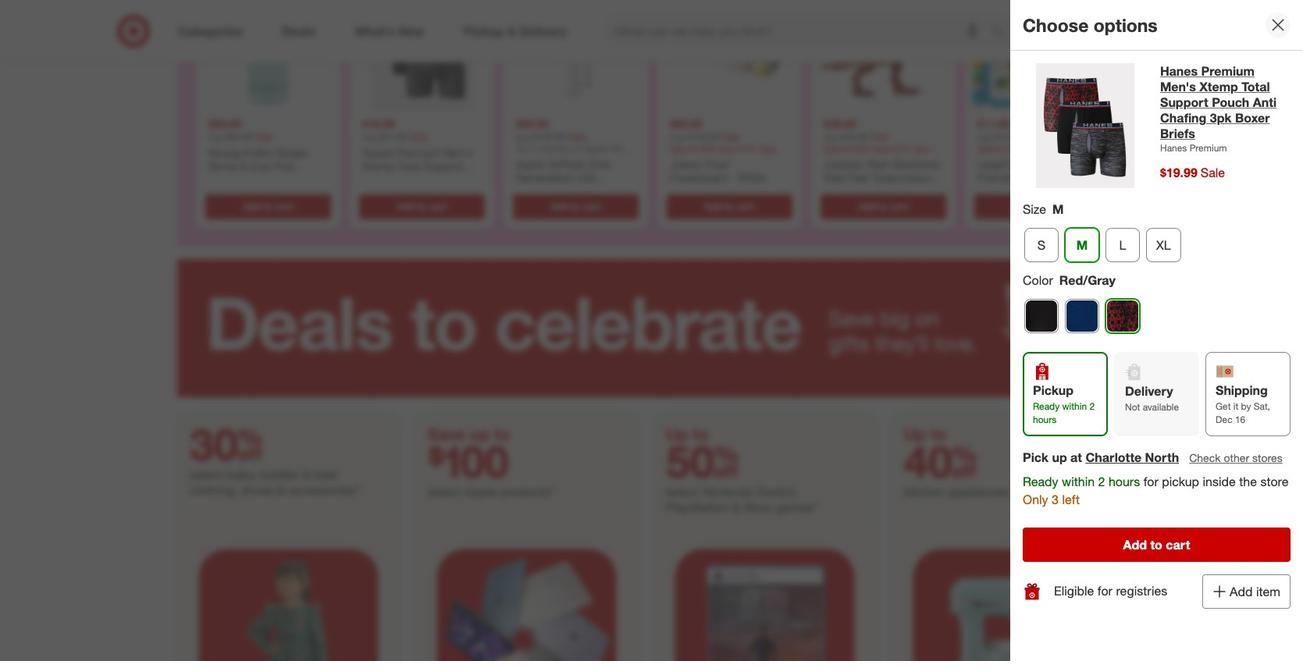 Task type: describe. For each thing, give the bounding box(es) containing it.
hoverboard
[[670, 171, 728, 184]]

$89.99
[[225, 131, 253, 142]]

add to cart for jurassic park electronic real feel tyrannosaurus rex (target exclusive)
[[859, 200, 909, 212]]

friends
[[978, 171, 1014, 184]]

sale for $11.89
[[1025, 131, 1043, 142]]

hanes premium men's xtemp total support pouch anti chafing 3pk boxer briefs - red/gray m image
[[356, 0, 488, 111]]

within inside pickup ready within 2 hours
[[1063, 400, 1087, 412]]

games*
[[776, 500, 818, 515]]

$39.99
[[824, 117, 857, 130]]

store
[[1261, 474, 1289, 490]]

single-
[[277, 145, 311, 159]]

jetson pixel hoverboard - white image
[[664, 0, 796, 111]]

dec
[[1216, 414, 1233, 426]]

up for 50
[[666, 424, 688, 444]]

red/gray image
[[1107, 300, 1139, 332]]

not
[[1125, 401, 1141, 413]]

sale for $19.99
[[409, 131, 428, 142]]

hours inside pickup ready within 2 hours
[[1033, 414, 1057, 426]]

eligible for registries
[[1054, 584, 1168, 599]]

xl
[[1157, 237, 1171, 253]]

red/gray
[[1060, 272, 1116, 288]]

$19.99 sale
[[1161, 165, 1226, 181]]

$39.99 reg $49.99 sale
[[824, 117, 889, 142]]

cart inside choose options dialog
[[1166, 537, 1191, 553]]

$19.99 for reg
[[362, 117, 395, 130]]

add for $19.99
[[397, 200, 415, 212]]

shoes
[[240, 482, 274, 498]]

jurassic park electronic real feel tyrannosaurus rex (target exclusive) image
[[818, 0, 950, 111]]

case
[[564, 184, 589, 198]]

the
[[1240, 474, 1257, 490]]

add for $59.99
[[243, 200, 261, 212]]

sale for $39.99
[[871, 131, 889, 142]]

serve
[[209, 159, 237, 172]]

shipping
[[1216, 382, 1268, 398]]

sale for $59.99
[[255, 131, 274, 142]]

check other stores button
[[1189, 450, 1284, 467]]

sale for $99.00
[[722, 131, 741, 142]]

1 vertical spatial for
[[1098, 584, 1113, 599]]

pickup
[[1033, 382, 1074, 398]]

cart for jetson pixel hoverboard - white
[[737, 200, 755, 212]]

reg for $11.89
[[978, 131, 991, 142]]

11 link
[[1143, 14, 1177, 48]]

eligible
[[1054, 584, 1095, 599]]

select nintendo switch, playstation & xbox games*
[[666, 484, 818, 515]]

sat,
[[1254, 400, 1271, 412]]

$59.99
[[209, 117, 241, 130]]

appliances
[[948, 484, 1009, 500]]

reg for $39.99
[[824, 131, 838, 142]]

30
[[190, 418, 263, 471]]

feel
[[849, 171, 869, 184]]

search button
[[984, 14, 1022, 52]]

pixel
[[706, 157, 729, 170]]

& right shoes
[[277, 482, 285, 498]]

k- up maker
[[240, 159, 250, 172]]

save for save big on gifts they'll love.
[[829, 305, 875, 331]]

switch,
[[758, 484, 799, 500]]

$19.99 reg $21.99 sale
[[362, 117, 428, 142]]

xtemp
[[1200, 79, 1238, 95]]

1 horizontal spatial m
[[1077, 237, 1088, 253]]

electronic
[[892, 157, 941, 170]]

keurig k-mini single-serve k-cup pod coffee maker - oasis image
[[202, 0, 334, 111]]

add item button
[[1203, 575, 1291, 609]]

reg for $99.00
[[670, 131, 684, 142]]

add item
[[1230, 584, 1281, 600]]

What can we help you find? suggestions appear below search field
[[606, 14, 995, 48]]

oasis
[[285, 173, 312, 186]]

add to cart button for leapfrog learning friends 100 words book
[[975, 194, 1100, 219]]

$99.99
[[516, 117, 549, 130]]

sale inside choose options dialog
[[1201, 165, 1226, 181]]

size m
[[1023, 201, 1064, 217]]

pick up at charlotte north
[[1023, 450, 1179, 465]]

add left item
[[1230, 584, 1253, 600]]

park
[[867, 157, 889, 170]]

- inside jetson pixel hoverboard - white
[[731, 171, 735, 184]]

baby,
[[227, 467, 256, 482]]

anti
[[1253, 95, 1277, 110]]

40
[[904, 435, 977, 488]]

up for at
[[1052, 450, 1067, 465]]

up to for 50
[[666, 424, 709, 444]]

add to cart for leapfrog learning friends 100 words book
[[1012, 200, 1063, 212]]

up for 40
[[904, 424, 927, 444]]

add to cart for jetson pixel hoverboard - white
[[705, 200, 755, 212]]

white
[[738, 171, 766, 184]]

add for $99.00
[[705, 200, 722, 212]]

ready inside pickup ready within 2 hours
[[1033, 400, 1060, 412]]

items*
[[1061, 484, 1096, 500]]

dining
[[1024, 484, 1058, 500]]

add to cart inside choose options dialog
[[1124, 537, 1191, 553]]

search
[[984, 25, 1022, 40]]

pickup
[[1162, 474, 1200, 490]]

xbox
[[744, 500, 773, 515]]

color
[[1023, 272, 1053, 288]]

select for 50
[[666, 484, 700, 500]]

at
[[1071, 450, 1082, 465]]

2 inside ready within 2 hours for pickup inside the store only 3 left
[[1099, 474, 1105, 490]]

kids'
[[314, 467, 339, 482]]

$149.99
[[686, 131, 720, 142]]

cart for keurig k-mini single- serve k-cup pod coffee maker - oasis
[[275, 200, 293, 212]]

within inside ready within 2 hours for pickup inside the store only 3 left
[[1062, 474, 1095, 490]]

3
[[1052, 492, 1059, 507]]

north
[[1145, 450, 1179, 465]]

options
[[1094, 14, 1158, 36]]

ready within 2 hours for pickup inside the store only 3 left
[[1023, 474, 1289, 507]]

2 hanes from the top
[[1161, 142, 1187, 154]]

gifts
[[829, 330, 869, 356]]

black/blue image
[[1066, 300, 1099, 332]]

select inside 30 select baby, toddler & kids' clothing, shoes & accessories*
[[190, 467, 223, 482]]

$100
[[428, 435, 509, 488]]

hanes premium men's xtemp total support pouch anti chafing 3pk boxer briefs hanes premium
[[1161, 63, 1277, 154]]

l
[[1120, 237, 1127, 253]]

hanes premium men's xtemp total support pouch anti chafing 3pk boxer briefs link
[[1161, 63, 1291, 141]]

up to for 40
[[904, 424, 947, 444]]

50
[[666, 435, 739, 488]]

sale for $99.99
[[568, 131, 587, 142]]

0 vertical spatial m
[[1053, 201, 1064, 217]]

black image
[[1025, 300, 1058, 332]]

(2nd
[[589, 157, 611, 170]]

jurassic park electronic real feel tyrannosaurus rex (target exclusive)
[[824, 157, 943, 198]]

$11.89 reg $13.99 sale
[[978, 117, 1043, 142]]

add to cart for keurig k-mini single- serve k-cup pod coffee maker - oasis
[[243, 200, 293, 212]]

inside
[[1203, 474, 1236, 490]]

charlotte north button
[[1086, 449, 1179, 467]]

leapfrog
[[978, 157, 1024, 170]]

cup
[[250, 159, 271, 172]]

group inside choose options dialog
[[1022, 201, 1291, 269]]

apple airpods (2nd generation) with charging case image
[[510, 0, 642, 111]]

words
[[1039, 171, 1070, 184]]

$99.99 reg $129.99 sale
[[516, 117, 587, 142]]

clothing,
[[190, 482, 237, 498]]

choose
[[1023, 14, 1089, 36]]



Task type: vqa. For each thing, say whether or not it's contained in the screenshot.
'and'
no



Task type: locate. For each thing, give the bounding box(es) containing it.
1 vertical spatial save
[[428, 424, 466, 444]]

add to cart
[[243, 200, 293, 212], [397, 200, 447, 212], [551, 200, 601, 212], [705, 200, 755, 212], [859, 200, 909, 212], [1012, 200, 1063, 212], [1124, 537, 1191, 553]]

0 vertical spatial hours
[[1033, 414, 1057, 426]]

6 reg from the left
[[978, 131, 991, 142]]

add down "hoverboard"
[[705, 200, 722, 212]]

& left xbox
[[733, 500, 740, 515]]

1 horizontal spatial apple
[[516, 157, 545, 170]]

jetson
[[670, 157, 703, 170]]

11
[[1162, 16, 1171, 26]]

reg for $59.99
[[209, 131, 222, 142]]

pick
[[1023, 450, 1049, 465]]

sale inside $19.99 reg $21.99 sale
[[409, 131, 428, 142]]

0 vertical spatial ready
[[1033, 400, 1060, 412]]

ready down the pickup
[[1033, 400, 1060, 412]]

0 horizontal spatial 2
[[1090, 400, 1095, 412]]

- down pod
[[277, 173, 282, 186]]

add to cart button down $21.99
[[359, 194, 485, 219]]

0 horizontal spatial m
[[1053, 201, 1064, 217]]

add to cart button for jurassic park electronic real feel tyrannosaurus rex (target exclusive)
[[821, 194, 947, 219]]

add to cart down (target
[[859, 200, 909, 212]]

for inside ready within 2 hours for pickup inside the store only 3 left
[[1144, 474, 1159, 490]]

within
[[1063, 400, 1087, 412], [1062, 474, 1095, 490]]

cart for leapfrog learning friends 100 words book
[[1044, 200, 1063, 212]]

l link
[[1106, 228, 1140, 262]]

on
[[916, 305, 940, 331]]

within down the pickup
[[1063, 400, 1087, 412]]

sale down 3pk
[[1201, 165, 1226, 181]]

add down (target
[[859, 200, 876, 212]]

0 vertical spatial 2
[[1090, 400, 1095, 412]]

1 up from the left
[[666, 424, 688, 444]]

sale inside the '$11.89 reg $13.99 sale'
[[1025, 131, 1043, 142]]

for
[[1144, 474, 1159, 490], [1098, 584, 1113, 599]]

add to cart button for jetson pixel hoverboard - white
[[667, 194, 793, 219]]

add to cart button down maker
[[205, 194, 331, 219]]

add to cart down 100
[[1012, 200, 1063, 212]]

1 within from the top
[[1063, 400, 1087, 412]]

pickup ready within 2 hours
[[1033, 382, 1095, 426]]

mini
[[253, 145, 274, 159]]

support
[[1161, 95, 1209, 110]]

1 vertical spatial m
[[1077, 237, 1088, 253]]

up for to
[[470, 424, 490, 444]]

reg down $39.99
[[824, 131, 838, 142]]

$19.99 inside $19.99 reg $21.99 sale
[[362, 117, 395, 130]]

save up 'select apple products*'
[[428, 424, 466, 444]]

hanes up the support
[[1161, 63, 1198, 79]]

reg down $11.89
[[978, 131, 991, 142]]

ready
[[1033, 400, 1060, 412], [1023, 474, 1059, 490]]

hanes premium men's xtemp total support pouch anti chafing 3pk boxer briefs image
[[1023, 63, 1148, 188]]

16
[[1235, 414, 1246, 426]]

add for $39.99
[[859, 200, 876, 212]]

to inside choose options dialog
[[1151, 537, 1163, 553]]

accessories*
[[289, 482, 360, 498]]

0 vertical spatial save
[[829, 305, 875, 331]]

reg inside $19.99 reg $21.99 sale
[[362, 131, 376, 142]]

1 horizontal spatial for
[[1144, 474, 1159, 490]]

$21.99
[[379, 131, 407, 142]]

sale right $21.99
[[409, 131, 428, 142]]

add down case
[[551, 200, 569, 212]]

30 select baby, toddler & kids' clothing, shoes & accessories*
[[190, 418, 360, 498]]

up inside choose options dialog
[[1052, 450, 1067, 465]]

1 horizontal spatial $19.99
[[1161, 165, 1198, 181]]

- left white
[[731, 171, 735, 184]]

2
[[1090, 400, 1095, 412], [1099, 474, 1105, 490]]

3 reg from the left
[[516, 131, 530, 142]]

1 hanes from the top
[[1161, 63, 1198, 79]]

1 vertical spatial apple
[[465, 484, 498, 500]]

1 horizontal spatial hours
[[1109, 474, 1140, 490]]

left
[[1062, 492, 1080, 507]]

pouch
[[1212, 95, 1250, 110]]

1 vertical spatial 2
[[1099, 474, 1105, 490]]

0 vertical spatial apple
[[516, 157, 545, 170]]

add to cart button down tyrannosaurus
[[821, 194, 947, 219]]

m right size
[[1053, 201, 1064, 217]]

up up playstation
[[666, 424, 688, 444]]

add to cart up registries
[[1124, 537, 1191, 553]]

(target
[[846, 184, 879, 198]]

$19.99 up $21.99
[[362, 117, 395, 130]]

registries
[[1116, 584, 1168, 599]]

by
[[1241, 400, 1252, 412]]

select for $100
[[428, 484, 461, 500]]

premium up pouch in the right top of the page
[[1202, 63, 1255, 79]]

sale right $49.99
[[871, 131, 889, 142]]

leapfrog learning friends 100 words book
[[978, 157, 1070, 198]]

0 vertical spatial premium
[[1202, 63, 1255, 79]]

sale
[[255, 131, 274, 142], [409, 131, 428, 142], [568, 131, 587, 142], [722, 131, 741, 142], [871, 131, 889, 142], [1025, 131, 1043, 142], [1201, 165, 1226, 181]]

0 horizontal spatial apple
[[465, 484, 498, 500]]

0 horizontal spatial hours
[[1033, 414, 1057, 426]]

add down maker
[[243, 200, 261, 212]]

add for $99.99
[[551, 200, 569, 212]]

group containing size
[[1022, 201, 1291, 269]]

sale inside $99.99 reg $129.99 sale
[[568, 131, 587, 142]]

reg inside the '$11.89 reg $13.99 sale'
[[978, 131, 991, 142]]

add to cart down $21.99
[[397, 200, 447, 212]]

to
[[264, 200, 273, 212], [417, 200, 426, 212], [571, 200, 580, 212], [725, 200, 734, 212], [879, 200, 888, 212], [1033, 200, 1042, 212], [494, 424, 510, 444], [693, 424, 709, 444], [931, 424, 947, 444], [1151, 537, 1163, 553]]

cart for jurassic park electronic real feel tyrannosaurus rex (target exclusive)
[[891, 200, 909, 212]]

shipping get it by sat, dec 16
[[1216, 382, 1271, 426]]

0 horizontal spatial $19.99
[[362, 117, 395, 130]]

1 horizontal spatial up
[[1052, 450, 1067, 465]]

cart for apple airpods (2nd generation) with charging case
[[583, 200, 601, 212]]

sale right $13.99
[[1025, 131, 1043, 142]]

save big on gifts they'll love.
[[829, 305, 977, 356]]

sale right $129.99
[[568, 131, 587, 142]]

exclusive)
[[882, 184, 931, 198]]

1 vertical spatial hanes
[[1161, 142, 1187, 154]]

nintendo
[[703, 484, 754, 500]]

maker
[[244, 173, 274, 186]]

k- down $89.99
[[243, 145, 253, 159]]

apple up generation)
[[516, 157, 545, 170]]

1 horizontal spatial select
[[428, 484, 461, 500]]

item
[[1257, 584, 1281, 600]]

0 horizontal spatial for
[[1098, 584, 1113, 599]]

0 horizontal spatial up
[[470, 424, 490, 444]]

check
[[1190, 451, 1221, 465]]

keurig
[[209, 145, 240, 159]]

reg inside $99.99 reg $129.99 sale
[[516, 131, 530, 142]]

1 vertical spatial hours
[[1109, 474, 1140, 490]]

$99.00 reg $149.99 sale
[[670, 117, 741, 142]]

add to cart down case
[[551, 200, 601, 212]]

select apple products*
[[428, 484, 555, 500]]

0 horizontal spatial save
[[428, 424, 466, 444]]

apple inside apple airpods (2nd generation) with charging case
[[516, 157, 545, 170]]

m up red/gray
[[1077, 237, 1088, 253]]

0 horizontal spatial -
[[277, 173, 282, 186]]

2 inside pickup ready within 2 hours
[[1090, 400, 1095, 412]]

boxer
[[1235, 110, 1270, 126]]

2 up to from the left
[[904, 424, 947, 444]]

with
[[576, 171, 597, 184]]

premium up $19.99 sale
[[1190, 142, 1227, 154]]

carousel region
[[177, 0, 1114, 259]]

add for $11.89
[[1012, 200, 1030, 212]]

1 reg from the left
[[209, 131, 222, 142]]

add to cart button for apple airpods (2nd generation) with charging case
[[513, 194, 639, 219]]

- inside $59.99 reg $89.99 sale keurig k-mini single- serve k-cup pod coffee maker - oasis
[[277, 173, 282, 186]]

2 down the pick up at charlotte north
[[1099, 474, 1105, 490]]

2 reg from the left
[[362, 131, 376, 142]]

$11.89
[[978, 117, 1011, 130]]

sale inside $99.00 reg $149.99 sale
[[722, 131, 741, 142]]

0 vertical spatial up
[[470, 424, 490, 444]]

1 horizontal spatial up
[[904, 424, 927, 444]]

rex
[[824, 184, 843, 198]]

save for save up to
[[428, 424, 466, 444]]

select inside select nintendo switch, playstation & xbox games*
[[666, 484, 700, 500]]

1 horizontal spatial up to
[[904, 424, 947, 444]]

chafing
[[1161, 110, 1207, 126]]

cart
[[275, 200, 293, 212], [429, 200, 447, 212], [583, 200, 601, 212], [737, 200, 755, 212], [891, 200, 909, 212], [1044, 200, 1063, 212], [1166, 537, 1191, 553]]

save up to
[[428, 424, 510, 444]]

1 vertical spatial premium
[[1190, 142, 1227, 154]]

reg down "$99.99" on the top of page
[[516, 131, 530, 142]]

within up left
[[1062, 474, 1095, 490]]

add to cart button
[[205, 194, 331, 219], [359, 194, 485, 219], [513, 194, 639, 219], [667, 194, 793, 219], [821, 194, 947, 219], [975, 194, 1100, 219], [1023, 528, 1291, 562]]

$99.00
[[670, 117, 703, 130]]

add to cart button down with
[[513, 194, 639, 219]]

up
[[470, 424, 490, 444], [1052, 450, 1067, 465]]

group
[[1022, 201, 1291, 269]]

0 horizontal spatial up
[[666, 424, 688, 444]]

up
[[666, 424, 688, 444], [904, 424, 927, 444]]

select left baby,
[[190, 467, 223, 482]]

kitchen
[[904, 484, 945, 500]]

2 horizontal spatial select
[[666, 484, 700, 500]]

1 vertical spatial up
[[1052, 450, 1067, 465]]

0 vertical spatial within
[[1063, 400, 1087, 412]]

1 horizontal spatial -
[[731, 171, 735, 184]]

add to cart down white
[[705, 200, 755, 212]]

up to up nintendo
[[666, 424, 709, 444]]

add down leapfrog learning friends 100 words book
[[1012, 200, 1030, 212]]

reg for $19.99
[[362, 131, 376, 142]]

sale up mini
[[255, 131, 274, 142]]

$19.99 inside choose options dialog
[[1161, 165, 1198, 181]]

color red/gray
[[1023, 272, 1116, 288]]

reg left $21.99
[[362, 131, 376, 142]]

select down save up to
[[428, 484, 461, 500]]

up up kitchen
[[904, 424, 927, 444]]

reg down $59.99
[[209, 131, 222, 142]]

-
[[731, 171, 735, 184], [277, 173, 282, 186]]

1 vertical spatial within
[[1062, 474, 1095, 490]]

2 left not
[[1090, 400, 1095, 412]]

choose options dialog
[[1011, 0, 1303, 662]]

4 reg from the left
[[670, 131, 684, 142]]

1 horizontal spatial save
[[829, 305, 875, 331]]

add to cart button down 100
[[975, 194, 1100, 219]]

5 reg from the left
[[824, 131, 838, 142]]

1 horizontal spatial 2
[[1099, 474, 1105, 490]]

save inside save big on gifts they'll love.
[[829, 305, 875, 331]]

up up 'select apple products*'
[[470, 424, 490, 444]]

$19.99 for sale
[[1161, 165, 1198, 181]]

1 vertical spatial ready
[[1023, 474, 1059, 490]]

$59.99 reg $89.99 sale keurig k-mini single- serve k-cup pod coffee maker - oasis
[[209, 117, 312, 186]]

$19.99 down briefs
[[1161, 165, 1198, 181]]

delivery
[[1125, 383, 1174, 399]]

hanes down briefs
[[1161, 142, 1187, 154]]

reg down $99.00
[[670, 131, 684, 142]]

& inside select nintendo switch, playstation & xbox games*
[[733, 500, 740, 515]]

reg inside $59.99 reg $89.99 sale keurig k-mini single- serve k-cup pod coffee maker - oasis
[[209, 131, 222, 142]]

only
[[1023, 492, 1049, 507]]

apple airpods (2nd generation) with charging case
[[516, 157, 611, 198]]

$49.99
[[840, 131, 868, 142]]

ready up only
[[1023, 474, 1059, 490]]

1 up to from the left
[[666, 424, 709, 444]]

1 vertical spatial $19.99
[[1161, 165, 1198, 181]]

reg inside $99.00 reg $149.99 sale
[[670, 131, 684, 142]]

2 up from the left
[[904, 424, 927, 444]]

add up registries
[[1124, 537, 1147, 553]]

leapfrog learning friends 100 words book image
[[972, 0, 1104, 111]]

hours down the pickup
[[1033, 414, 1057, 426]]

love.
[[935, 330, 977, 356]]

reg inside $39.99 reg $49.99 sale
[[824, 131, 838, 142]]

check other stores
[[1190, 451, 1283, 465]]

apple left products*
[[465, 484, 498, 500]]

2 within from the top
[[1062, 474, 1095, 490]]

for down north
[[1144, 474, 1159, 490]]

they'll
[[875, 330, 929, 356]]

add to cart button up registries
[[1023, 528, 1291, 562]]

s link
[[1025, 228, 1059, 262]]

add down $21.99
[[397, 200, 415, 212]]

& left only
[[1012, 484, 1020, 500]]

hours inside ready within 2 hours for pickup inside the store only 3 left
[[1109, 474, 1140, 490]]

sale inside $59.99 reg $89.99 sale keurig k-mini single- serve k-cup pod coffee maker - oasis
[[255, 131, 274, 142]]

m
[[1053, 201, 1064, 217], [1077, 237, 1088, 253]]

ready inside ready within 2 hours for pickup inside the store only 3 left
[[1023, 474, 1059, 490]]

$13.99
[[994, 131, 1022, 142]]

book
[[978, 184, 1004, 198]]

add to cart down maker
[[243, 200, 293, 212]]

0 horizontal spatial select
[[190, 467, 223, 482]]

$19.99
[[362, 117, 395, 130], [1161, 165, 1198, 181]]

learning
[[1027, 157, 1070, 170]]

$129.99
[[533, 131, 566, 142]]

0 vertical spatial $19.99
[[362, 117, 395, 130]]

reg for $99.99
[[516, 131, 530, 142]]

& left kids'
[[303, 467, 311, 482]]

0 vertical spatial for
[[1144, 474, 1159, 490]]

select left nintendo
[[666, 484, 700, 500]]

save left big
[[829, 305, 875, 331]]

up to up kitchen
[[904, 424, 947, 444]]

up left at on the bottom of page
[[1052, 450, 1067, 465]]

for right the eligible
[[1098, 584, 1113, 599]]

add to cart button down white
[[667, 194, 793, 219]]

100
[[1017, 171, 1035, 184]]

0 vertical spatial hanes
[[1161, 63, 1198, 79]]

0 horizontal spatial up to
[[666, 424, 709, 444]]

sale inside $39.99 reg $49.99 sale
[[871, 131, 889, 142]]

add to cart button for keurig k-mini single- serve k-cup pod coffee maker - oasis
[[205, 194, 331, 219]]

add to cart for apple airpods (2nd generation) with charging case
[[551, 200, 601, 212]]

hours down charlotte north button at the bottom right
[[1109, 474, 1140, 490]]

sale right $149.99
[[722, 131, 741, 142]]

add
[[243, 200, 261, 212], [397, 200, 415, 212], [551, 200, 569, 212], [705, 200, 722, 212], [859, 200, 876, 212], [1012, 200, 1030, 212], [1124, 537, 1147, 553], [1230, 584, 1253, 600]]



